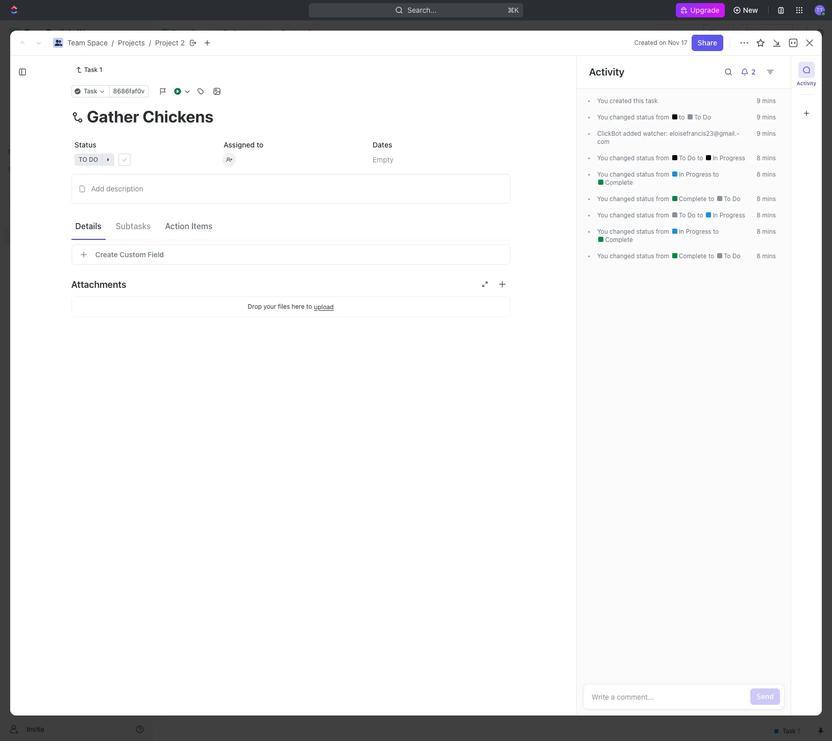 Task type: describe. For each thing, give the bounding box(es) containing it.
team for team space / projects / project 2
[[67, 38, 85, 47]]

subtasks
[[116, 221, 151, 231]]

5 changed status from from the top
[[609, 212, 672, 219]]

8686faf0v
[[113, 87, 144, 95]]

task for task 2
[[206, 195, 221, 204]]

share button down upgrade
[[704, 25, 735, 41]]

4 8 mins from the top
[[757, 212, 777, 219]]

6 you from the top
[[598, 212, 609, 219]]

empty
[[373, 155, 394, 164]]

action
[[165, 221, 189, 231]]

4 changed from the top
[[610, 195, 635, 203]]

8 you from the top
[[598, 252, 609, 260]]

to do inside dropdown button
[[78, 156, 98, 164]]

share button right the 17
[[692, 35, 724, 51]]

Edit task name text field
[[71, 107, 511, 126]]

2 from from the top
[[656, 154, 670, 162]]

space for team space / projects / project 2
[[87, 38, 108, 47]]

0 horizontal spatial team space link
[[67, 38, 108, 47]]

3 mins from the top
[[763, 130, 777, 137]]

6 changed from the top
[[610, 228, 635, 236]]

add for add description
[[91, 184, 104, 193]]

attachments
[[71, 279, 126, 290]]

this
[[634, 97, 645, 105]]

invite
[[27, 725, 44, 734]]

tt
[[817, 7, 824, 13]]

added
[[624, 130, 642, 137]]

upgrade
[[691, 6, 720, 14]]

6 from from the top
[[656, 228, 670, 236]]

items
[[192, 221, 213, 231]]

favorites
[[8, 148, 35, 156]]

action items button
[[161, 217, 217, 235]]

1 mins from the top
[[763, 97, 777, 105]]

task
[[646, 97, 658, 105]]

assigned to
[[224, 141, 263, 149]]

add description button
[[75, 181, 507, 197]]

2 inside dropdown button
[[752, 67, 756, 76]]

1 changed from the top
[[610, 113, 635, 121]]

1 9 mins from the top
[[757, 97, 777, 105]]

search...
[[408, 6, 437, 14]]

empty button
[[370, 151, 511, 169]]

created on nov 17
[[635, 39, 688, 46]]

add description
[[91, 184, 143, 193]]

details button
[[71, 217, 106, 235]]

7 mins from the top
[[763, 212, 777, 219]]

⌘k
[[508, 6, 520, 14]]

1 vertical spatial projects
[[118, 38, 145, 47]]

do inside dropdown button
[[89, 156, 98, 164]]

2 button
[[737, 64, 763, 80]]

3 changed status from from the top
[[609, 171, 672, 178]]

3 changed from the top
[[610, 171, 635, 178]]

watcher:
[[644, 130, 668, 137]]

7 from from the top
[[656, 252, 670, 260]]

17
[[682, 39, 688, 46]]

customize
[[746, 94, 782, 103]]

project 2
[[282, 28, 312, 37]]

new button
[[729, 2, 765, 18]]

field
[[148, 250, 164, 259]]

description
[[106, 184, 143, 193]]

user group image
[[54, 40, 62, 46]]

upload button
[[314, 303, 334, 311]]

6 8 mins from the top
[[757, 252, 777, 260]]

team for team space
[[172, 28, 189, 37]]

subtasks button
[[112, 217, 155, 235]]

1 vertical spatial share
[[698, 38, 718, 47]]

activity inside "task sidebar navigation" tab list
[[797, 80, 817, 86]]

create
[[95, 250, 118, 259]]

drop your files here to upload
[[248, 303, 334, 311]]

5 from from the top
[[656, 212, 670, 219]]

4 you from the top
[[598, 171, 609, 178]]

1 8 mins from the top
[[757, 154, 777, 162]]

space for team space
[[191, 28, 212, 37]]

custom
[[120, 250, 146, 259]]

2 8 from the top
[[757, 171, 761, 178]]

1 changed status from from the top
[[609, 113, 672, 121]]

4 8 from the top
[[757, 212, 761, 219]]

com
[[598, 130, 740, 146]]

2 status from the top
[[637, 154, 655, 162]]

4 status from the top
[[637, 195, 655, 203]]

task 1
[[84, 66, 102, 74]]

eloisefrancis23@gmail.
[[670, 130, 740, 137]]

to inside drop your files here to upload
[[307, 303, 312, 311]]

assigned
[[224, 141, 255, 149]]

5 status from the top
[[637, 212, 655, 219]]

4 from from the top
[[656, 195, 670, 203]]

1 horizontal spatial project 2 link
[[269, 27, 315, 39]]

1 horizontal spatial projects link
[[221, 27, 263, 39]]

Search tasks... text field
[[706, 116, 808, 131]]

5 changed from the top
[[610, 212, 635, 219]]

1 inside task 1 link
[[99, 66, 102, 74]]

2 changed from the top
[[610, 154, 635, 162]]

5 8 mins from the top
[[757, 228, 777, 236]]

your
[[264, 303, 276, 311]]

3 8 mins from the top
[[757, 195, 777, 203]]

created
[[635, 39, 658, 46]]

0 horizontal spatial project
[[155, 38, 179, 47]]

home
[[25, 53, 44, 62]]

3 8 from the top
[[757, 195, 761, 203]]

inbox
[[25, 71, 42, 79]]

1 8 from the top
[[757, 154, 761, 162]]

7 changed status from from the top
[[609, 252, 672, 260]]

8686faf0v button
[[109, 85, 148, 98]]

inbox link
[[4, 67, 148, 83]]

0 vertical spatial share
[[710, 28, 729, 37]]

on
[[660, 39, 667, 46]]

customize button
[[733, 92, 785, 106]]

team space
[[172, 28, 212, 37]]

details
[[75, 221, 101, 231]]

add task button
[[753, 62, 796, 78]]



Task type: locate. For each thing, give the bounding box(es) containing it.
2 vertical spatial 9
[[757, 130, 761, 137]]

board link
[[189, 92, 211, 106]]

team
[[172, 28, 189, 37], [67, 38, 85, 47]]

0 vertical spatial 9
[[757, 97, 761, 105]]

3 status from the top
[[637, 171, 655, 178]]

2 you from the top
[[598, 113, 609, 121]]

in progress
[[190, 144, 231, 152], [712, 154, 746, 162], [678, 171, 714, 178], [712, 212, 746, 219], [678, 228, 714, 236]]

new
[[744, 6, 759, 14]]

9 mins for added watcher:
[[757, 130, 777, 137]]

tt button
[[812, 2, 829, 18]]

9 for changed status from
[[757, 113, 761, 121]]

2
[[308, 28, 312, 37], [181, 38, 185, 47], [752, 67, 756, 76], [243, 144, 246, 152], [223, 195, 228, 204], [221, 242, 225, 249]]

6 status from the top
[[637, 228, 655, 236]]

projects left project 2
[[233, 28, 260, 37]]

3 from from the top
[[656, 171, 670, 178]]

5 mins from the top
[[763, 171, 777, 178]]

eloisefrancis23@gmail. com
[[598, 130, 740, 146]]

1 vertical spatial 9
[[757, 113, 761, 121]]

task down task 1 link
[[84, 87, 97, 95]]

add
[[759, 65, 773, 74], [91, 184, 104, 193]]

1 vertical spatial add
[[91, 184, 104, 193]]

0 horizontal spatial user group image
[[10, 200, 18, 206]]

task inside task 1 link
[[84, 66, 98, 74]]

changed status from
[[609, 113, 672, 121], [609, 154, 672, 162], [609, 171, 672, 178], [609, 195, 672, 203], [609, 212, 672, 219], [609, 228, 672, 236], [609, 252, 672, 260]]

dates
[[373, 141, 392, 149]]

tree inside sidebar 'navigation'
[[4, 178, 148, 316]]

5 you from the top
[[598, 195, 609, 203]]

drop
[[248, 303, 262, 311]]

add task
[[759, 65, 790, 74]]

complete
[[604, 179, 633, 186], [678, 195, 709, 203], [604, 236, 633, 244], [678, 252, 709, 260]]

1 vertical spatial user group image
[[10, 200, 18, 206]]

task 2
[[206, 195, 228, 204]]

share button
[[704, 25, 735, 41], [692, 35, 724, 51]]

in
[[190, 144, 196, 152], [713, 154, 719, 162], [680, 171, 685, 178], [713, 212, 719, 219], [680, 228, 685, 236]]

user group image inside sidebar 'navigation'
[[10, 200, 18, 206]]

1 up task dropdown button
[[99, 66, 102, 74]]

0 vertical spatial user group image
[[162, 30, 169, 35]]

mins
[[763, 97, 777, 105], [763, 113, 777, 121], [763, 130, 777, 137], [763, 154, 777, 162], [763, 171, 777, 178], [763, 195, 777, 203], [763, 212, 777, 219], [763, 228, 777, 236], [763, 252, 777, 260]]

1 horizontal spatial team
[[172, 28, 189, 37]]

1 right task 2 at top
[[239, 196, 242, 203]]

activity
[[590, 66, 625, 78], [797, 80, 817, 86]]

1 horizontal spatial space
[[191, 28, 212, 37]]

create custom field button
[[71, 245, 511, 265]]

2 vertical spatial 9 mins
[[757, 130, 777, 137]]

send
[[757, 693, 775, 702]]

tree
[[4, 178, 148, 316]]

1 9 from the top
[[757, 97, 761, 105]]

1 status from the top
[[637, 113, 655, 121]]

1 button
[[230, 195, 244, 205]]

add up customize
[[759, 65, 773, 74]]

6 mins from the top
[[763, 195, 777, 203]]

2 8 mins from the top
[[757, 171, 777, 178]]

automations button
[[740, 25, 793, 40]]

3 you from the top
[[598, 154, 609, 162]]

do
[[704, 113, 712, 121], [688, 154, 696, 162], [89, 156, 98, 164], [733, 195, 741, 203], [688, 212, 696, 219], [200, 242, 209, 249], [733, 252, 741, 260]]

action items
[[165, 221, 213, 231]]

task button
[[71, 85, 109, 98]]

0 horizontal spatial project 2 link
[[155, 38, 185, 47]]

attachments button
[[71, 272, 511, 297]]

1 horizontal spatial user group image
[[162, 30, 169, 35]]

projects link right the team space
[[221, 27, 263, 39]]

add left "description"
[[91, 184, 104, 193]]

to inside "to do" dropdown button
[[78, 156, 87, 164]]

task for task 1
[[84, 66, 98, 74]]

3 9 mins from the top
[[757, 130, 777, 137]]

0 horizontal spatial 1
[[99, 66, 102, 74]]

8 mins from the top
[[763, 228, 777, 236]]

6 8 from the top
[[757, 252, 761, 260]]

8
[[757, 154, 761, 162], [757, 171, 761, 178], [757, 195, 761, 203], [757, 212, 761, 219], [757, 228, 761, 236], [757, 252, 761, 260]]

1 vertical spatial team
[[67, 38, 85, 47]]

here
[[292, 303, 305, 311]]

project
[[282, 28, 306, 37], [155, 38, 179, 47]]

projects
[[233, 28, 260, 37], [118, 38, 145, 47]]

0 vertical spatial space
[[191, 28, 212, 37]]

automations
[[745, 28, 788, 37]]

4 mins from the top
[[763, 154, 777, 162]]

team inside 'link'
[[172, 28, 189, 37]]

to do
[[693, 113, 712, 121], [678, 154, 698, 162], [78, 156, 98, 164], [723, 195, 741, 203], [678, 212, 698, 219], [190, 242, 209, 249], [723, 252, 741, 260]]

9 for added watcher:
[[757, 130, 761, 137]]

1 horizontal spatial activity
[[797, 80, 817, 86]]

1 vertical spatial 1
[[239, 196, 242, 203]]

space inside 'link'
[[191, 28, 212, 37]]

to do button
[[71, 151, 212, 169]]

created
[[610, 97, 632, 105]]

9 mins for changed status from
[[757, 113, 777, 121]]

you
[[598, 97, 609, 105], [598, 113, 609, 121], [598, 154, 609, 162], [598, 171, 609, 178], [598, 195, 609, 203], [598, 212, 609, 219], [598, 228, 609, 236], [598, 252, 609, 260]]

1 horizontal spatial add
[[759, 65, 773, 74]]

create custom field
[[95, 250, 164, 259]]

send button
[[751, 689, 781, 706]]

spaces
[[8, 166, 30, 173]]

task
[[774, 65, 790, 74], [84, 66, 98, 74], [84, 87, 97, 95], [206, 195, 221, 204]]

9 mins from the top
[[763, 252, 777, 260]]

user group image inside team space 'link'
[[162, 30, 169, 35]]

projects up 8686faf0v
[[118, 38, 145, 47]]

team space link
[[159, 27, 215, 39], [67, 38, 108, 47]]

sidebar navigation
[[0, 20, 153, 742]]

progress
[[198, 144, 231, 152], [720, 154, 746, 162], [686, 171, 712, 178], [720, 212, 746, 219], [686, 228, 712, 236]]

1 vertical spatial project
[[155, 38, 179, 47]]

task for task
[[84, 87, 97, 95]]

1 vertical spatial space
[[87, 38, 108, 47]]

nov
[[669, 39, 680, 46]]

project 2 link
[[269, 27, 315, 39], [155, 38, 185, 47]]

clickbot
[[598, 130, 622, 137]]

9 mins
[[757, 97, 777, 105], [757, 113, 777, 121], [757, 130, 777, 137]]

/
[[217, 28, 219, 37], [265, 28, 267, 37], [112, 38, 114, 47], [149, 38, 151, 47]]

1 horizontal spatial team space link
[[159, 27, 215, 39]]

2 9 mins from the top
[[757, 113, 777, 121]]

1 vertical spatial activity
[[797, 80, 817, 86]]

task sidebar content section
[[575, 56, 791, 716]]

0 horizontal spatial projects
[[118, 38, 145, 47]]

0 horizontal spatial add
[[91, 184, 104, 193]]

7 changed from the top
[[610, 252, 635, 260]]

share down upgrade
[[710, 28, 729, 37]]

1 you from the top
[[598, 97, 609, 105]]

share
[[710, 28, 729, 37], [698, 38, 718, 47]]

upgrade link
[[677, 3, 725, 17]]

task right '2' dropdown button
[[774, 65, 790, 74]]

4 changed status from from the top
[[609, 195, 672, 203]]

0 vertical spatial project
[[282, 28, 306, 37]]

task 1 link
[[71, 64, 106, 76]]

board
[[191, 94, 211, 103]]

0 vertical spatial activity
[[590, 66, 625, 78]]

task inside "add task" button
[[774, 65, 790, 74]]

projects link up 8686faf0v
[[118, 38, 145, 47]]

2 mins from the top
[[763, 113, 777, 121]]

files
[[278, 303, 290, 311]]

2 9 from the top
[[757, 113, 761, 121]]

7 you from the top
[[598, 228, 609, 236]]

activity inside task sidebar content 'section'
[[590, 66, 625, 78]]

8 mins
[[757, 154, 777, 162], [757, 171, 777, 178], [757, 195, 777, 203], [757, 212, 777, 219], [757, 228, 777, 236], [757, 252, 777, 260]]

from
[[656, 113, 670, 121], [656, 154, 670, 162], [656, 171, 670, 178], [656, 195, 670, 203], [656, 212, 670, 219], [656, 228, 670, 236], [656, 252, 670, 260]]

team space / projects / project 2
[[67, 38, 185, 47]]

status
[[74, 141, 96, 149]]

you created this task
[[598, 97, 658, 105]]

projects link
[[221, 27, 263, 39], [118, 38, 145, 47]]

6 changed status from from the top
[[609, 228, 672, 236]]

1 horizontal spatial project
[[282, 28, 306, 37]]

0 vertical spatial 9 mins
[[757, 97, 777, 105]]

share right the 17
[[698, 38, 718, 47]]

user group image down spaces
[[10, 200, 18, 206]]

0 horizontal spatial team
[[67, 38, 85, 47]]

task sidebar navigation tab list
[[796, 62, 819, 122]]

upload
[[314, 303, 334, 311]]

0 vertical spatial 1
[[99, 66, 102, 74]]

0 horizontal spatial space
[[87, 38, 108, 47]]

user group image left the team space
[[162, 30, 169, 35]]

0 vertical spatial team
[[172, 28, 189, 37]]

0 vertical spatial projects
[[233, 28, 260, 37]]

task up task dropdown button
[[84, 66, 98, 74]]

1 horizontal spatial projects
[[233, 28, 260, 37]]

user group image
[[162, 30, 169, 35], [10, 200, 18, 206]]

1 inside 1 button
[[239, 196, 242, 203]]

0 vertical spatial add
[[759, 65, 773, 74]]

1 horizontal spatial 1
[[239, 196, 242, 203]]

favorites button
[[4, 146, 39, 158]]

add for add task
[[759, 65, 773, 74]]

1 vertical spatial 9 mins
[[757, 113, 777, 121]]

0 horizontal spatial projects link
[[118, 38, 145, 47]]

task inside task dropdown button
[[84, 87, 97, 95]]

home link
[[4, 50, 148, 66]]

3 9 from the top
[[757, 130, 761, 137]]

2 changed status from from the top
[[609, 154, 672, 162]]

task left 1 button
[[206, 195, 221, 204]]

to
[[680, 113, 687, 121], [695, 113, 702, 121], [257, 141, 263, 149], [680, 154, 686, 162], [698, 154, 705, 162], [78, 156, 87, 164], [714, 171, 720, 178], [709, 195, 717, 203], [724, 195, 731, 203], [680, 212, 686, 219], [698, 212, 705, 219], [714, 228, 720, 236], [190, 242, 198, 249], [709, 252, 717, 260], [724, 252, 731, 260], [307, 303, 312, 311]]

0 horizontal spatial activity
[[590, 66, 625, 78]]

5 8 from the top
[[757, 228, 761, 236]]

7 status from the top
[[637, 252, 655, 260]]

added watcher:
[[622, 130, 670, 137]]

1 from from the top
[[656, 113, 670, 121]]



Task type: vqa. For each thing, say whether or not it's contained in the screenshot.
reflection
no



